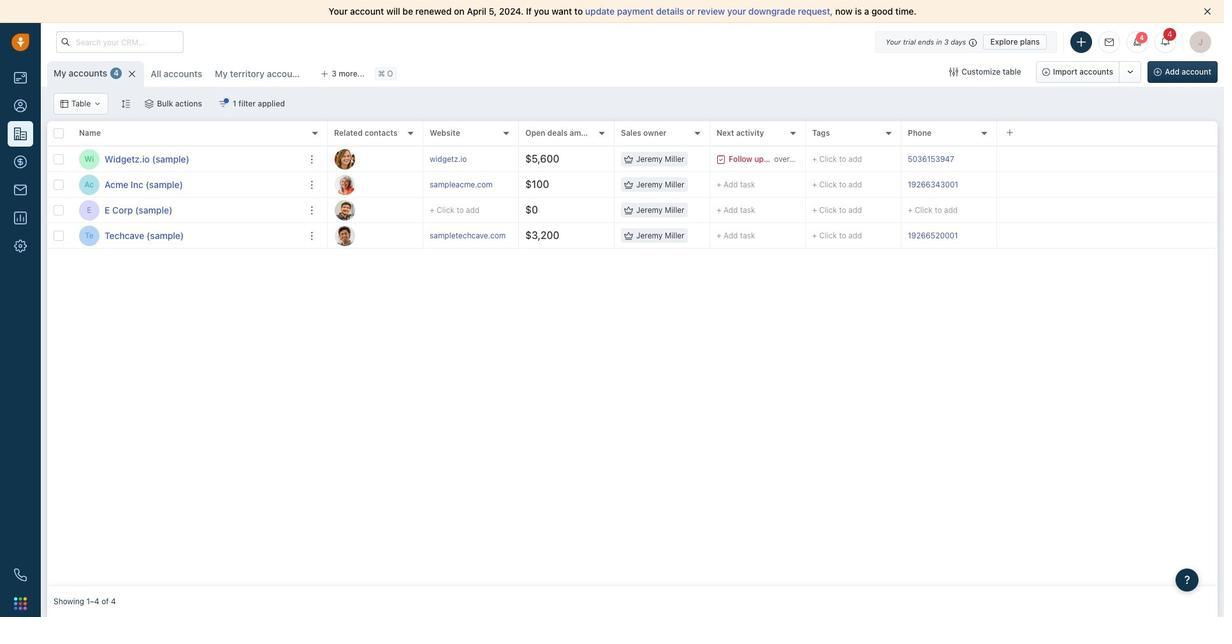 Task type: vqa. For each thing, say whether or not it's contained in the screenshot.
What's new 'image'
no



Task type: describe. For each thing, give the bounding box(es) containing it.
j image for third cell from the top
[[335, 200, 355, 220]]

2 cell from the top
[[997, 172, 1218, 197]]

4 cell from the top
[[997, 223, 1218, 248]]

phone element
[[8, 562, 33, 588]]

Search your CRM... text field
[[56, 31, 184, 53]]

3 cell from the top
[[997, 198, 1218, 223]]

freshworks switcher image
[[14, 597, 27, 610]]

send email image
[[1105, 38, 1114, 46]]

close image
[[1204, 8, 1211, 15]]

j image for 1st cell from the top
[[335, 149, 355, 169]]

0 vertical spatial container_wx8msf4aqz5i3rn1 image
[[949, 68, 958, 77]]



Task type: locate. For each thing, give the bounding box(es) containing it.
2 j image from the top
[[335, 200, 355, 220]]

row
[[47, 121, 328, 147]]

phone image
[[14, 569, 27, 581]]

1 j image from the top
[[335, 149, 355, 169]]

s image
[[335, 225, 355, 246]]

j image
[[335, 149, 355, 169], [335, 200, 355, 220]]

1 vertical spatial j image
[[335, 200, 355, 220]]

2 row group from the left
[[328, 147, 1218, 249]]

press space to select this row. row
[[47, 147, 328, 172], [328, 147, 1218, 172], [47, 172, 328, 198], [328, 172, 1218, 198], [47, 198, 328, 223], [328, 198, 1218, 223], [47, 223, 328, 249], [328, 223, 1218, 249]]

1 horizontal spatial container_wx8msf4aqz5i3rn1 image
[[624, 231, 633, 240]]

1 vertical spatial container_wx8msf4aqz5i3rn1 image
[[94, 100, 102, 108]]

style_myh0__igzzd8unmi image
[[121, 99, 130, 108]]

j image down l icon
[[335, 200, 355, 220]]

0 vertical spatial j image
[[335, 149, 355, 169]]

l image
[[335, 174, 355, 195]]

grid
[[47, 120, 1218, 587]]

1 row group from the left
[[47, 147, 328, 249]]

1 cell from the top
[[997, 147, 1218, 171]]

container_wx8msf4aqz5i3rn1 image
[[145, 99, 154, 108], [219, 99, 228, 108], [61, 100, 68, 108], [624, 155, 633, 164], [717, 155, 726, 164], [624, 180, 633, 189], [624, 206, 633, 215]]

cell
[[997, 147, 1218, 171], [997, 172, 1218, 197], [997, 198, 1218, 223], [997, 223, 1218, 248]]

container_wx8msf4aqz5i3rn1 image
[[949, 68, 958, 77], [94, 100, 102, 108], [624, 231, 633, 240]]

2 horizontal spatial container_wx8msf4aqz5i3rn1 image
[[949, 68, 958, 77]]

2 vertical spatial container_wx8msf4aqz5i3rn1 image
[[624, 231, 633, 240]]

group
[[1036, 61, 1141, 83]]

j image up l icon
[[335, 149, 355, 169]]

0 horizontal spatial container_wx8msf4aqz5i3rn1 image
[[94, 100, 102, 108]]

row group
[[47, 147, 328, 249], [328, 147, 1218, 249]]

column header
[[73, 121, 328, 147]]



